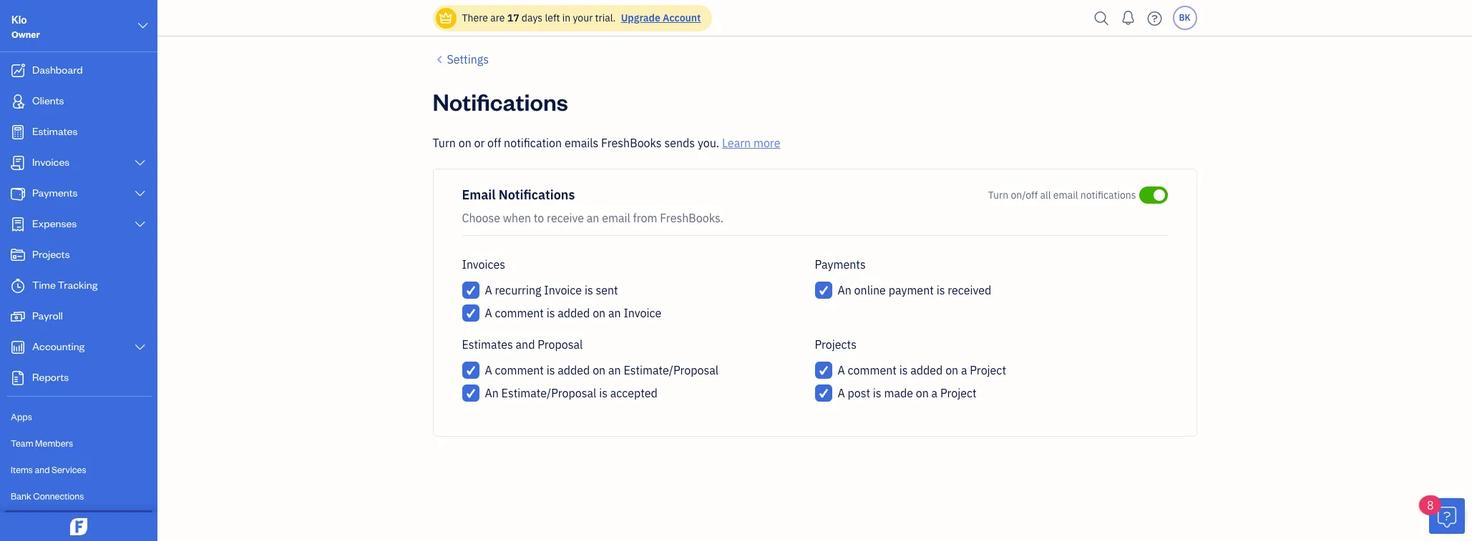 Task type: vqa. For each thing, say whether or not it's contained in the screenshot.
all
yes



Task type: describe. For each thing, give the bounding box(es) containing it.
receive
[[547, 211, 584, 225]]

a for added
[[961, 364, 967, 378]]

team members
[[11, 438, 73, 450]]

team members link
[[4, 432, 153, 457]]

accounting
[[32, 340, 85, 354]]

payroll
[[32, 309, 63, 323]]

all
[[1040, 189, 1051, 202]]

1 vertical spatial email
[[602, 211, 630, 225]]

resource center badge image
[[1429, 499, 1465, 535]]

tracking
[[58, 278, 98, 292]]

chevron large down image for payments
[[134, 188, 147, 200]]

added for estimate/proposal
[[558, 364, 590, 378]]

expense image
[[9, 218, 26, 232]]

report image
[[9, 371, 26, 386]]

turn on or off notification emails freshbooks sends you. learn more
[[433, 136, 781, 150]]

to
[[534, 211, 544, 225]]

an for invoice
[[608, 306, 621, 321]]

are
[[490, 11, 505, 24]]

trial.
[[595, 11, 616, 24]]

turn for turn on or off notification emails freshbooks sends you. learn more
[[433, 136, 456, 150]]

accepted
[[610, 387, 658, 401]]

payment image
[[9, 187, 26, 201]]

left
[[545, 11, 560, 24]]

an online payment is received
[[838, 283, 992, 298]]

is for a comment is added on an invoice
[[547, 306, 555, 321]]

notifications
[[1081, 189, 1136, 202]]

choose
[[462, 211, 500, 225]]

emails
[[565, 136, 599, 150]]

connections
[[33, 491, 84, 502]]

projects inside main element
[[32, 248, 70, 261]]

0 vertical spatial chevron large down image
[[136, 17, 150, 34]]

made
[[884, 387, 913, 401]]

email
[[462, 187, 496, 203]]

added for invoice
[[558, 306, 590, 321]]

time tracking link
[[4, 272, 153, 301]]

upgrade account link
[[618, 11, 701, 24]]

settings link
[[433, 51, 489, 68]]

reports
[[32, 371, 69, 384]]

comment for a comment is added on an invoice
[[495, 306, 544, 321]]

project for a comment is added on a project
[[970, 364, 1006, 378]]

a for a post is made on a project
[[838, 387, 845, 401]]

chart image
[[9, 341, 26, 355]]

go to help image
[[1143, 8, 1166, 29]]

is left sent
[[585, 283, 593, 298]]

klo
[[11, 13, 27, 26]]

learn more link
[[722, 136, 781, 150]]

account
[[663, 11, 701, 24]]

items and services link
[[4, 458, 153, 483]]

more
[[754, 136, 781, 150]]

notification
[[504, 136, 562, 150]]

post
[[848, 387, 870, 401]]

on/off
[[1011, 189, 1038, 202]]

an estimate/proposal is accepted
[[485, 387, 658, 401]]

there are 17 days left in your trial. upgrade account
[[462, 11, 701, 24]]

notifications image
[[1117, 4, 1140, 32]]

estimates for estimates
[[32, 125, 78, 138]]

members
[[35, 438, 73, 450]]

project image
[[9, 248, 26, 263]]

added for project
[[911, 364, 943, 378]]

1 horizontal spatial estimate/proposal
[[624, 364, 719, 378]]

sent
[[596, 283, 618, 298]]

accounting link
[[4, 334, 153, 363]]

client image
[[9, 94, 26, 109]]

received
[[948, 283, 992, 298]]

owner
[[11, 29, 40, 40]]

online
[[854, 283, 886, 298]]

is for an estimate/proposal is accepted
[[599, 387, 608, 401]]

payment
[[889, 283, 934, 298]]

a comment is added on a project
[[838, 364, 1006, 378]]

sends
[[665, 136, 695, 150]]

estimates and proposal
[[462, 338, 583, 352]]

your
[[573, 11, 593, 24]]

17
[[507, 11, 519, 24]]

freshbooks.
[[660, 211, 724, 225]]

a for a comment is added on a project
[[838, 364, 845, 378]]

is for a comment is added on an estimate/proposal
[[547, 364, 555, 378]]

expenses
[[32, 217, 77, 230]]

invoices inside main element
[[32, 155, 70, 169]]

team
[[11, 438, 33, 450]]

klo owner
[[11, 13, 40, 40]]

on for a comment is added on an estimate/proposal
[[593, 364, 606, 378]]

or
[[474, 136, 485, 150]]

off
[[488, 136, 501, 150]]

from
[[633, 211, 657, 225]]

is left received
[[937, 283, 945, 298]]

bank connections link
[[4, 485, 153, 510]]

you.
[[698, 136, 720, 150]]

bk
[[1179, 12, 1191, 23]]



Task type: locate. For each thing, give the bounding box(es) containing it.
1 vertical spatial project
[[940, 387, 977, 401]]

0 horizontal spatial turn
[[433, 136, 456, 150]]

0 vertical spatial invoices
[[32, 155, 70, 169]]

on
[[459, 136, 472, 150], [593, 306, 606, 321], [593, 364, 606, 378], [946, 364, 959, 378], [916, 387, 929, 401]]

estimates for estimates and proposal
[[462, 338, 513, 352]]

invoice
[[544, 283, 582, 298], [624, 306, 662, 321]]

invoices right invoice icon
[[32, 155, 70, 169]]

a up the a post is made on a project
[[838, 364, 845, 378]]

on for a post is made on a project
[[916, 387, 929, 401]]

settings
[[447, 52, 489, 67]]

1 vertical spatial turn
[[988, 189, 1009, 202]]

estimates down recurring
[[462, 338, 513, 352]]

1 vertical spatial estimate/proposal
[[501, 387, 597, 401]]

0 horizontal spatial email
[[602, 211, 630, 225]]

payments up online
[[815, 258, 866, 272]]

comment down recurring
[[495, 306, 544, 321]]

chevron large down image down payroll link
[[134, 342, 147, 354]]

on down sent
[[593, 306, 606, 321]]

on for a comment is added on an invoice
[[593, 306, 606, 321]]

payments inside main element
[[32, 186, 78, 200]]

dashboard
[[32, 63, 83, 77]]

comment
[[495, 306, 544, 321], [495, 364, 544, 378], [848, 364, 897, 378]]

apps
[[11, 412, 32, 423]]

chevron large down image for invoices
[[134, 157, 147, 169]]

estimates link
[[4, 118, 153, 147]]

on up the a post is made on a project
[[946, 364, 959, 378]]

1 vertical spatial payments
[[815, 258, 866, 272]]

1 horizontal spatial email
[[1054, 189, 1078, 202]]

on up "an estimate/proposal is accepted" at the bottom left
[[593, 364, 606, 378]]

search image
[[1091, 8, 1113, 29]]

1 vertical spatial an
[[608, 306, 621, 321]]

a comment is added on an invoice
[[485, 306, 662, 321]]

items and services
[[11, 465, 86, 476]]

invoices
[[32, 155, 70, 169], [462, 258, 505, 272]]

0 vertical spatial an
[[587, 211, 599, 225]]

comment down estimates and proposal
[[495, 364, 544, 378]]

1 horizontal spatial projects
[[815, 338, 857, 352]]

an left online
[[838, 283, 852, 298]]

learn
[[722, 136, 751, 150]]

when
[[503, 211, 531, 225]]

clients
[[32, 94, 64, 107]]

1 vertical spatial invoices
[[462, 258, 505, 272]]

0 vertical spatial estimates
[[32, 125, 78, 138]]

an right receive
[[587, 211, 599, 225]]

and left proposal in the left bottom of the page
[[516, 338, 535, 352]]

payments link
[[4, 180, 153, 209]]

chevron large down image
[[136, 17, 150, 34], [134, 157, 147, 169], [134, 219, 147, 230]]

chevron large down image for accounting
[[134, 342, 147, 354]]

1 horizontal spatial estimates
[[462, 338, 513, 352]]

1 vertical spatial projects
[[815, 338, 857, 352]]

1 vertical spatial estimates
[[462, 338, 513, 352]]

1 horizontal spatial payments
[[815, 258, 866, 272]]

comment for a comment is added on a project
[[848, 364, 897, 378]]

turn for turn on/off all email notifications
[[988, 189, 1009, 202]]

project for a post is made on a project
[[940, 387, 977, 401]]

chevron large down image for expenses
[[134, 219, 147, 230]]

chevron large down image inside expenses link
[[134, 219, 147, 230]]

a for a comment is added on an invoice
[[485, 306, 492, 321]]

dashboard image
[[9, 64, 26, 78]]

estimate/proposal down proposal in the left bottom of the page
[[501, 387, 597, 401]]

and for items
[[35, 465, 50, 476]]

reports link
[[4, 364, 153, 394]]

a down a comment is added on a project
[[932, 387, 938, 401]]

dashboard link
[[4, 57, 153, 86]]

0 horizontal spatial estimate/proposal
[[501, 387, 597, 401]]

is up the a post is made on a project
[[899, 364, 908, 378]]

0 vertical spatial payments
[[32, 186, 78, 200]]

comment up post
[[848, 364, 897, 378]]

1 horizontal spatial invoices
[[462, 258, 505, 272]]

estimate/proposal up accepted
[[624, 364, 719, 378]]

apps link
[[4, 405, 153, 430]]

chevron large down image inside payments link
[[134, 188, 147, 200]]

1 chevron large down image from the top
[[134, 188, 147, 200]]

added
[[558, 306, 590, 321], [558, 364, 590, 378], [911, 364, 943, 378]]

a for a comment is added on an estimate/proposal
[[485, 364, 492, 378]]

0 horizontal spatial estimates
[[32, 125, 78, 138]]

0 horizontal spatial projects
[[32, 248, 70, 261]]

0 vertical spatial estimate/proposal
[[624, 364, 719, 378]]

2 vertical spatial chevron large down image
[[134, 219, 147, 230]]

notifications
[[433, 86, 568, 117], [499, 187, 575, 203]]

estimates inside main element
[[32, 125, 78, 138]]

estimates down clients at the left top of the page
[[32, 125, 78, 138]]

an for an online payment is received
[[838, 283, 852, 298]]

crown image
[[438, 10, 453, 25]]

a down estimates and proposal
[[485, 364, 492, 378]]

0 vertical spatial invoice
[[544, 283, 582, 298]]

a
[[485, 283, 492, 298], [485, 306, 492, 321], [485, 364, 492, 378], [838, 364, 845, 378], [838, 387, 845, 401]]

invoices up recurring
[[462, 258, 505, 272]]

bank connections
[[11, 491, 84, 502]]

invoices link
[[4, 149, 153, 178]]

money image
[[9, 310, 26, 324]]

added up the a post is made on a project
[[911, 364, 943, 378]]

is right post
[[873, 387, 882, 401]]

days
[[522, 11, 543, 24]]

projects down expenses
[[32, 248, 70, 261]]

a for a recurring invoice is sent
[[485, 283, 492, 298]]

is down proposal in the left bottom of the page
[[547, 364, 555, 378]]

0 horizontal spatial an
[[485, 387, 499, 401]]

1 vertical spatial and
[[35, 465, 50, 476]]

1 vertical spatial chevron large down image
[[134, 157, 147, 169]]

0 horizontal spatial invoices
[[32, 155, 70, 169]]

recurring
[[495, 283, 542, 298]]

8
[[1427, 499, 1434, 513]]

a left recurring
[[485, 283, 492, 298]]

an up accepted
[[608, 364, 621, 378]]

email notifications
[[462, 187, 575, 203]]

is down 'a comment is added on an estimate/proposal'
[[599, 387, 608, 401]]

0 vertical spatial projects
[[32, 248, 70, 261]]

notifications up the off
[[433, 86, 568, 117]]

8 button
[[1420, 497, 1465, 535]]

time tracking
[[32, 278, 98, 292]]

and right items
[[35, 465, 50, 476]]

1 horizontal spatial and
[[516, 338, 535, 352]]

1 horizontal spatial turn
[[988, 189, 1009, 202]]

payments
[[32, 186, 78, 200], [815, 258, 866, 272]]

0 vertical spatial turn
[[433, 136, 456, 150]]

turn on/off all email notifications
[[988, 189, 1136, 202]]

a comment is added on an estimate/proposal
[[485, 364, 719, 378]]

proposal
[[538, 338, 583, 352]]

1 horizontal spatial an
[[838, 283, 852, 298]]

bk button
[[1173, 6, 1197, 30]]

added up "an estimate/proposal is accepted" at the bottom left
[[558, 364, 590, 378]]

chevron large down image inside accounting link
[[134, 342, 147, 354]]

timer image
[[9, 279, 26, 293]]

comment for a comment is added on an estimate/proposal
[[495, 364, 544, 378]]

1 vertical spatial a
[[932, 387, 938, 401]]

1 horizontal spatial invoice
[[624, 306, 662, 321]]

2 chevron large down image from the top
[[134, 342, 147, 354]]

1 vertical spatial an
[[485, 387, 499, 401]]

payroll link
[[4, 303, 153, 332]]

chevron large down image down invoices link
[[134, 188, 147, 200]]

is
[[585, 283, 593, 298], [937, 283, 945, 298], [547, 306, 555, 321], [547, 364, 555, 378], [899, 364, 908, 378], [599, 387, 608, 401], [873, 387, 882, 401]]

1 vertical spatial chevron large down image
[[134, 342, 147, 354]]

expenses link
[[4, 210, 153, 240]]

main element
[[0, 0, 204, 542]]

a up estimates and proposal
[[485, 306, 492, 321]]

freshbooks
[[601, 136, 662, 150]]

in
[[562, 11, 571, 24]]

an down sent
[[608, 306, 621, 321]]

estimate/proposal
[[624, 364, 719, 378], [501, 387, 597, 401]]

1 vertical spatial notifications
[[499, 187, 575, 203]]

1 vertical spatial invoice
[[624, 306, 662, 321]]

on left or
[[459, 136, 472, 150]]

an down estimates and proposal
[[485, 387, 499, 401]]

0 vertical spatial chevron large down image
[[134, 188, 147, 200]]

1 horizontal spatial a
[[961, 364, 967, 378]]

and inside main element
[[35, 465, 50, 476]]

upgrade
[[621, 11, 661, 24]]

and for estimates
[[516, 338, 535, 352]]

is down a recurring invoice is sent
[[547, 306, 555, 321]]

invoice up a comment is added on an invoice
[[544, 283, 582, 298]]

2 vertical spatial an
[[608, 364, 621, 378]]

0 horizontal spatial invoice
[[544, 283, 582, 298]]

email left from
[[602, 211, 630, 225]]

a
[[961, 364, 967, 378], [932, 387, 938, 401]]

invoice up 'a comment is added on an estimate/proposal'
[[624, 306, 662, 321]]

0 vertical spatial notifications
[[433, 86, 568, 117]]

on down a comment is added on a project
[[916, 387, 929, 401]]

is for a post is made on a project
[[873, 387, 882, 401]]

0 vertical spatial a
[[961, 364, 967, 378]]

an for an estimate/proposal is accepted
[[485, 387, 499, 401]]

there
[[462, 11, 488, 24]]

a up the a post is made on a project
[[961, 364, 967, 378]]

estimates
[[32, 125, 78, 138], [462, 338, 513, 352]]

added down a recurring invoice is sent
[[558, 306, 590, 321]]

chevron large down image
[[134, 188, 147, 200], [134, 342, 147, 354]]

clients link
[[4, 87, 153, 117]]

0 horizontal spatial payments
[[32, 186, 78, 200]]

turn
[[433, 136, 456, 150], [988, 189, 1009, 202]]

on for a comment is added on a project
[[946, 364, 959, 378]]

estimate image
[[9, 125, 26, 140]]

an
[[587, 211, 599, 225], [608, 306, 621, 321], [608, 364, 621, 378]]

choose when to receive an email from freshbooks.
[[462, 211, 724, 225]]

time
[[32, 278, 56, 292]]

0 vertical spatial an
[[838, 283, 852, 298]]

projects link
[[4, 241, 153, 271]]

a for made
[[932, 387, 938, 401]]

a post is made on a project
[[838, 387, 977, 401]]

and
[[516, 338, 535, 352], [35, 465, 50, 476]]

is for a comment is added on a project
[[899, 364, 908, 378]]

an for estimate/proposal
[[608, 364, 621, 378]]

invoice image
[[9, 156, 26, 170]]

turn left on/off
[[988, 189, 1009, 202]]

projects up post
[[815, 338, 857, 352]]

items
[[11, 465, 33, 476]]

0 horizontal spatial and
[[35, 465, 50, 476]]

0 vertical spatial project
[[970, 364, 1006, 378]]

a recurring invoice is sent
[[485, 283, 618, 298]]

services
[[52, 465, 86, 476]]

freshbooks image
[[67, 519, 90, 536]]

payments up expenses
[[32, 186, 78, 200]]

email right all
[[1054, 189, 1078, 202]]

projects
[[32, 248, 70, 261], [815, 338, 857, 352]]

a left post
[[838, 387, 845, 401]]

notifications up to
[[499, 187, 575, 203]]

0 vertical spatial email
[[1054, 189, 1078, 202]]

0 vertical spatial and
[[516, 338, 535, 352]]

bank
[[11, 491, 31, 502]]

turn left or
[[433, 136, 456, 150]]

0 horizontal spatial a
[[932, 387, 938, 401]]



